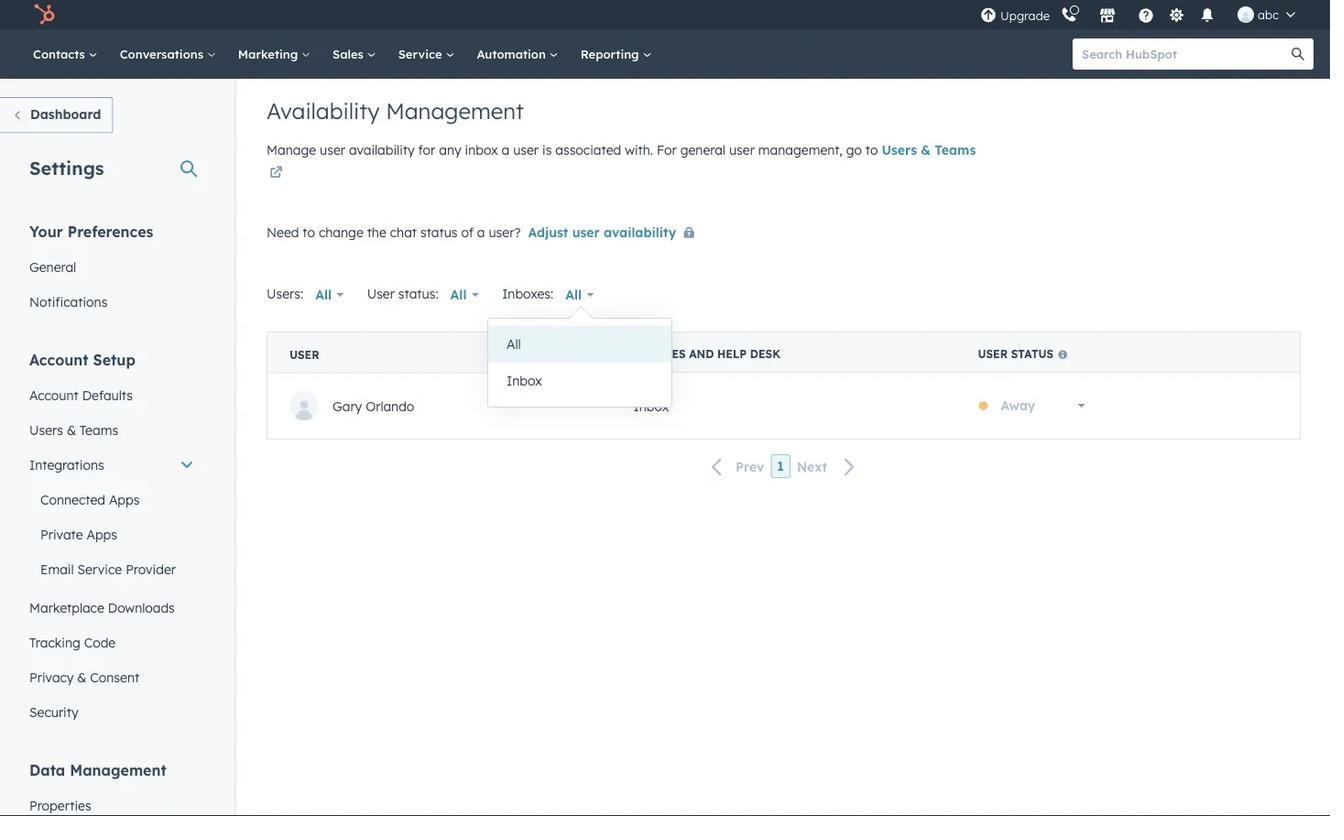 Task type: locate. For each thing, give the bounding box(es) containing it.
0 vertical spatial teams
[[935, 142, 976, 158]]

account for account defaults
[[29, 387, 79, 403]]

2 account from the top
[[29, 387, 79, 403]]

and
[[689, 347, 714, 361]]

apps
[[109, 492, 140, 508], [87, 526, 117, 543]]

email service provider
[[40, 561, 176, 577]]

0 horizontal spatial management
[[70, 761, 167, 779]]

2 vertical spatial &
[[77, 669, 86, 685]]

next
[[797, 459, 828, 475]]

to right "need"
[[303, 224, 315, 240]]

conversations link
[[109, 29, 227, 79]]

code
[[84, 635, 116, 651]]

adjust user availability button
[[528, 221, 702, 245]]

all button down of
[[439, 277, 491, 313]]

all for inboxes:
[[566, 287, 582, 303]]

0 horizontal spatial teams
[[80, 422, 118, 438]]

account defaults
[[29, 387, 133, 403]]

0 vertical spatial inbox
[[507, 373, 542, 389]]

menu
[[979, 0, 1309, 29]]

email service provider link
[[18, 552, 205, 587]]

availability down availability management
[[349, 142, 415, 158]]

0 vertical spatial users & teams
[[882, 142, 976, 158]]

availability down with.
[[604, 224, 676, 240]]

calling icon image
[[1061, 7, 1078, 24]]

apps for connected apps
[[109, 492, 140, 508]]

0 vertical spatial users
[[882, 142, 917, 158]]

user left the is
[[513, 142, 539, 158]]

private
[[40, 526, 83, 543]]

pagination navigation
[[267, 455, 1301, 479]]

your preferences element
[[18, 221, 205, 319]]

user
[[978, 347, 1008, 361], [290, 348, 319, 361]]

link opens in a new window image
[[270, 167, 283, 180]]

1 horizontal spatial inbox
[[634, 398, 669, 414]]

1 horizontal spatial users & teams link
[[267, 142, 976, 185]]

connected
[[40, 492, 105, 508]]

1 vertical spatial &
[[67, 422, 76, 438]]

user down the users:
[[290, 348, 319, 361]]

apps down 'integrations' button
[[109, 492, 140, 508]]

Search HubSpot search field
[[1073, 38, 1298, 70]]

availability for manage
[[349, 142, 415, 158]]

1 vertical spatial availability
[[604, 224, 676, 240]]

1 horizontal spatial teams
[[935, 142, 976, 158]]

0 vertical spatial service
[[398, 46, 446, 61]]

a right "inbox"
[[502, 142, 510, 158]]

users & teams link up adjust user availability button
[[267, 142, 976, 185]]

0 vertical spatial to
[[866, 142, 878, 158]]

service up availability management
[[398, 46, 446, 61]]

data management
[[29, 761, 167, 779]]

1 all button from the left
[[303, 277, 356, 313]]

availability
[[267, 97, 380, 125]]

all down inboxes: in the top of the page
[[507, 336, 521, 352]]

adjust user availability
[[528, 224, 676, 240]]

1 vertical spatial users & teams link
[[18, 413, 205, 448]]

users
[[882, 142, 917, 158], [29, 422, 63, 438]]

users & teams inside account setup element
[[29, 422, 118, 438]]

0 horizontal spatial to
[[303, 224, 315, 240]]

all
[[315, 287, 332, 303], [451, 287, 467, 303], [566, 287, 582, 303], [507, 336, 521, 352]]

1 vertical spatial service
[[77, 561, 122, 577]]

0 vertical spatial availability
[[349, 142, 415, 158]]

1 horizontal spatial availability
[[604, 224, 676, 240]]

dashboard link
[[0, 97, 113, 133]]

teams for setup
[[80, 422, 118, 438]]

integrations
[[29, 457, 104, 473]]

search image
[[1292, 48, 1305, 60]]

inbox
[[465, 142, 498, 158]]

a right of
[[477, 224, 485, 240]]

0 horizontal spatial user
[[290, 348, 319, 361]]

inbox down all button
[[507, 373, 542, 389]]

with.
[[625, 142, 653, 158]]

2 horizontal spatial &
[[921, 142, 931, 158]]

users for availability management
[[882, 142, 917, 158]]

teams for management
[[935, 142, 976, 158]]

apps for private apps
[[87, 526, 117, 543]]

inbox button
[[488, 363, 672, 400]]

2 user from the left
[[290, 348, 319, 361]]

1 account from the top
[[29, 351, 89, 369]]

to
[[866, 142, 878, 158], [303, 224, 315, 240]]

sales link
[[322, 29, 387, 79]]

1 vertical spatial inbox
[[634, 398, 669, 414]]

availability inside adjust user availability button
[[604, 224, 676, 240]]

1 horizontal spatial management
[[386, 97, 524, 125]]

users:
[[267, 286, 303, 302]]

user right adjust
[[572, 224, 600, 240]]

service
[[398, 46, 446, 61], [77, 561, 122, 577]]

account up account defaults
[[29, 351, 89, 369]]

1 horizontal spatial &
[[77, 669, 86, 685]]

0 vertical spatial a
[[502, 142, 510, 158]]

list box containing all
[[488, 319, 672, 407]]

& up integrations
[[67, 422, 76, 438]]

service down private apps link
[[77, 561, 122, 577]]

connected apps link
[[18, 483, 205, 517]]

general
[[29, 259, 76, 275]]

0 horizontal spatial a
[[477, 224, 485, 240]]

all right the users:
[[315, 287, 332, 303]]

automation link
[[466, 29, 570, 79]]

0 horizontal spatial availability
[[349, 142, 415, 158]]

0 horizontal spatial all button
[[303, 277, 356, 313]]

users & teams for management
[[882, 142, 976, 158]]

1 vertical spatial teams
[[80, 422, 118, 438]]

users & teams link down defaults
[[18, 413, 205, 448]]

management
[[386, 97, 524, 125], [70, 761, 167, 779]]

1 horizontal spatial user
[[978, 347, 1008, 361]]

of
[[461, 224, 474, 240]]

need to change the chat status of a user?
[[267, 224, 521, 240]]

a
[[502, 142, 510, 158], [477, 224, 485, 240]]

1 horizontal spatial service
[[398, 46, 446, 61]]

all right status: on the left top of page
[[451, 287, 467, 303]]

all for user status:
[[451, 287, 467, 303]]

& right go
[[921, 142, 931, 158]]

account
[[29, 351, 89, 369], [29, 387, 79, 403]]

to right go
[[866, 142, 878, 158]]

contacts
[[33, 46, 89, 61]]

private apps
[[40, 526, 117, 543]]

1 horizontal spatial a
[[502, 142, 510, 158]]

1 vertical spatial a
[[477, 224, 485, 240]]

0 horizontal spatial &
[[67, 422, 76, 438]]

& right privacy
[[77, 669, 86, 685]]

help button
[[1131, 0, 1162, 29]]

all button
[[554, 277, 606, 313]]

all inside dropdown button
[[566, 287, 582, 303]]

users right go
[[882, 142, 917, 158]]

0 horizontal spatial inbox
[[507, 373, 542, 389]]

1 horizontal spatial users & teams
[[882, 142, 976, 158]]

1 vertical spatial to
[[303, 224, 315, 240]]

users & teams link
[[267, 142, 976, 185], [18, 413, 205, 448]]

1 user from the left
[[978, 347, 1008, 361]]

list box
[[488, 319, 672, 407]]

user for user
[[290, 348, 319, 361]]

availability management
[[267, 97, 524, 125]]

1 vertical spatial apps
[[87, 526, 117, 543]]

user
[[367, 286, 395, 302]]

0 horizontal spatial users & teams link
[[18, 413, 205, 448]]

marketplace downloads link
[[18, 591, 205, 625]]

1 vertical spatial account
[[29, 387, 79, 403]]

account down account setup
[[29, 387, 79, 403]]

0 horizontal spatial users
[[29, 422, 63, 438]]

dashboard
[[30, 106, 101, 122]]

your preferences
[[29, 222, 153, 241]]

gary orlando image
[[1238, 6, 1255, 23]]

search button
[[1283, 38, 1314, 70]]

0 vertical spatial users & teams link
[[267, 142, 976, 185]]

apps up email service provider
[[87, 526, 117, 543]]

1 vertical spatial users
[[29, 422, 63, 438]]

& inside privacy & consent link
[[77, 669, 86, 685]]

service link
[[387, 29, 466, 79]]

away
[[1001, 398, 1036, 414]]

management up any
[[386, 97, 524, 125]]

manage
[[267, 142, 316, 158]]

hubspot image
[[33, 4, 55, 26]]

1 horizontal spatial all button
[[439, 277, 491, 313]]

users & teams
[[882, 142, 976, 158], [29, 422, 118, 438]]

users up integrations
[[29, 422, 63, 438]]

1 vertical spatial users & teams
[[29, 422, 118, 438]]

users & teams up integrations
[[29, 422, 118, 438]]

availability for adjust
[[604, 224, 676, 240]]

0 vertical spatial management
[[386, 97, 524, 125]]

users inside account setup element
[[29, 422, 63, 438]]

general link
[[18, 250, 205, 285]]

0 vertical spatial apps
[[109, 492, 140, 508]]

all for users:
[[315, 287, 332, 303]]

all button left the 'user'
[[303, 277, 356, 313]]

inbox down inboxes
[[634, 398, 669, 414]]

help image
[[1138, 8, 1155, 25]]

upgrade
[[1001, 8, 1050, 23]]

user left "status"
[[978, 347, 1008, 361]]

0 horizontal spatial service
[[77, 561, 122, 577]]

0 vertical spatial account
[[29, 351, 89, 369]]

gary orlando
[[333, 398, 415, 414]]

teams inside account setup element
[[80, 422, 118, 438]]

2 all button from the left
[[439, 277, 491, 313]]

1 horizontal spatial users
[[882, 142, 917, 158]]

all right inboxes: in the top of the page
[[566, 287, 582, 303]]

marketplace downloads
[[29, 600, 175, 616]]

1 vertical spatial management
[[70, 761, 167, 779]]

users & teams right go
[[882, 142, 976, 158]]

data management element
[[18, 760, 205, 817]]

setup
[[93, 351, 135, 369]]

management up the properties link
[[70, 761, 167, 779]]

teams
[[935, 142, 976, 158], [80, 422, 118, 438]]

0 vertical spatial &
[[921, 142, 931, 158]]

& for setup
[[67, 422, 76, 438]]

user inside button
[[572, 224, 600, 240]]

chat
[[390, 224, 417, 240]]

account setup
[[29, 351, 135, 369]]

inboxes:
[[502, 286, 554, 302]]

0 horizontal spatial users & teams
[[29, 422, 118, 438]]

data
[[29, 761, 65, 779]]



Task type: vqa. For each thing, say whether or not it's contained in the screenshot.
Consent
yes



Task type: describe. For each thing, give the bounding box(es) containing it.
manage user availability for any inbox a user is associated with. for general user management, go to
[[267, 142, 882, 158]]

all inside button
[[507, 336, 521, 352]]

preferences
[[68, 222, 153, 241]]

email
[[40, 561, 74, 577]]

status
[[421, 224, 458, 240]]

status:
[[399, 286, 439, 302]]

adjust
[[528, 224, 569, 240]]

tracking code
[[29, 635, 116, 651]]

for
[[657, 142, 677, 158]]

privacy
[[29, 669, 74, 685]]

orlando
[[366, 398, 415, 414]]

properties
[[29, 798, 91, 814]]

any
[[439, 142, 462, 158]]

go
[[846, 142, 862, 158]]

user?
[[489, 224, 521, 240]]

service inside account setup element
[[77, 561, 122, 577]]

prev button
[[701, 455, 771, 479]]

marketplaces button
[[1089, 0, 1127, 29]]

general
[[681, 142, 726, 158]]

reporting link
[[570, 29, 663, 79]]

contacts link
[[22, 29, 109, 79]]

all button
[[488, 326, 672, 363]]

status
[[1012, 347, 1054, 361]]

provider
[[126, 561, 176, 577]]

settings image
[[1169, 8, 1185, 24]]

1 button
[[771, 455, 791, 479]]

users & teams for setup
[[29, 422, 118, 438]]

link opens in a new window image
[[270, 163, 283, 185]]

user right general
[[729, 142, 755, 158]]

management for availability management
[[386, 97, 524, 125]]

tracking
[[29, 635, 80, 651]]

inbox inside button
[[507, 373, 542, 389]]

marketing link
[[227, 29, 322, 79]]

security
[[29, 704, 78, 720]]

management,
[[759, 142, 843, 158]]

private apps link
[[18, 517, 205, 552]]

menu containing abc
[[979, 0, 1309, 29]]

tracking code link
[[18, 625, 205, 660]]

your
[[29, 222, 63, 241]]

calling icon button
[[1054, 3, 1085, 27]]

privacy & consent link
[[18, 660, 205, 695]]

conversations
[[120, 46, 207, 61]]

abc
[[1258, 7, 1279, 22]]

marketplaces image
[[1100, 8, 1116, 25]]

settings link
[[1166, 5, 1189, 24]]

the
[[367, 224, 387, 240]]

change
[[319, 224, 364, 240]]

downloads
[[108, 600, 175, 616]]

user status:
[[367, 286, 439, 302]]

away button
[[989, 388, 1097, 424]]

sales
[[333, 46, 367, 61]]

for
[[418, 142, 436, 158]]

marketing
[[238, 46, 302, 61]]

gary
[[333, 398, 362, 414]]

associated
[[556, 142, 622, 158]]

inboxes and help desk
[[634, 347, 781, 361]]

users & teams link for management
[[267, 142, 976, 185]]

marketplace
[[29, 600, 104, 616]]

security link
[[18, 695, 205, 730]]

upgrade image
[[981, 8, 997, 24]]

user down availability
[[320, 142, 345, 158]]

users for account setup
[[29, 422, 63, 438]]

users & teams link for setup
[[18, 413, 205, 448]]

settings
[[29, 156, 104, 179]]

consent
[[90, 669, 139, 685]]

need
[[267, 224, 299, 240]]

notifications button
[[1192, 0, 1224, 29]]

notifications link
[[18, 285, 205, 319]]

1
[[777, 458, 784, 474]]

desk
[[750, 347, 781, 361]]

account defaults link
[[18, 378, 205, 413]]

connected apps
[[40, 492, 140, 508]]

user status
[[978, 347, 1054, 361]]

& for management
[[921, 142, 931, 158]]

account setup element
[[18, 350, 205, 730]]

privacy & consent
[[29, 669, 139, 685]]

all button for user status:
[[439, 277, 491, 313]]

management for data management
[[70, 761, 167, 779]]

notifications
[[29, 294, 108, 310]]

integrations button
[[18, 448, 205, 483]]

1 horizontal spatial to
[[866, 142, 878, 158]]

notifications image
[[1200, 8, 1216, 25]]

is
[[543, 142, 552, 158]]

inboxes
[[634, 347, 686, 361]]

help
[[718, 347, 747, 361]]

abc button
[[1227, 0, 1307, 29]]

all button for users:
[[303, 277, 356, 313]]

user for user status
[[978, 347, 1008, 361]]

prev
[[736, 459, 765, 475]]

automation
[[477, 46, 550, 61]]

account for account setup
[[29, 351, 89, 369]]



